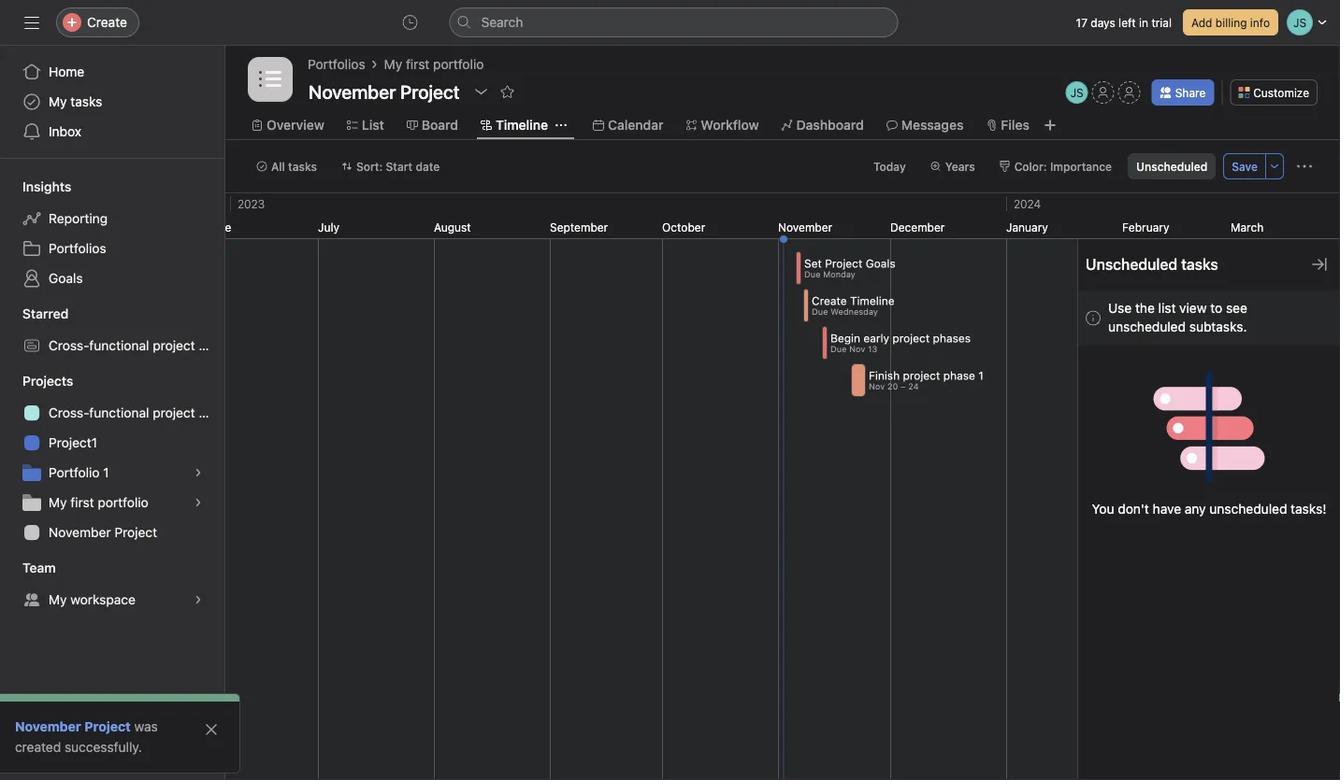 Task type: describe. For each thing, give the bounding box(es) containing it.
0 vertical spatial november project link
[[11, 518, 213, 548]]

have
[[1153, 501, 1181, 517]]

dashboard link
[[782, 115, 864, 136]]

color: importance button
[[991, 153, 1121, 180]]

js button
[[1066, 81, 1088, 104]]

create for create timeline due wednesday
[[812, 294, 847, 307]]

info
[[1250, 16, 1270, 29]]

workspace
[[70, 593, 136, 608]]

billing
[[1216, 16, 1247, 29]]

subtasks.
[[1190, 319, 1247, 334]]

january
[[1006, 221, 1048, 234]]

monday
[[823, 270, 856, 279]]

project inside finish project phase 1 nov 20 – 24
[[903, 369, 940, 382]]

add billing info
[[1192, 16, 1270, 29]]

all tasks
[[271, 160, 317, 173]]

my inside teams element
[[49, 593, 67, 608]]

1 vertical spatial november project link
[[15, 720, 131, 735]]

unscheduled inside use the list view to see unscheduled subtasks.
[[1108, 319, 1186, 334]]

0 vertical spatial portfolios link
[[308, 54, 365, 75]]

my up list
[[384, 57, 402, 72]]

cross-functional project plan link inside starred element
[[11, 331, 224, 361]]

to
[[1211, 301, 1223, 316]]

project up see details, portfolio 1 image
[[153, 405, 195, 421]]

plan for the cross-functional project plan "link" in the projects element
[[199, 405, 224, 421]]

starred button
[[0, 305, 69, 324]]

due inside create timeline due wednesday
[[812, 307, 828, 317]]

1 vertical spatial project
[[114, 525, 157, 541]]

project inside begin early project phases due nov 13
[[893, 332, 930, 345]]

left
[[1119, 16, 1136, 29]]

start
[[386, 160, 413, 173]]

trial
[[1152, 16, 1172, 29]]

goals link
[[11, 264, 213, 294]]

list
[[362, 117, 384, 133]]

goals inside set project goals due monday
[[866, 257, 896, 270]]

reporting link
[[11, 204, 213, 234]]

my tasks
[[49, 94, 102, 109]]

project1
[[49, 435, 97, 451]]

timeline link
[[481, 115, 548, 136]]

view
[[1180, 301, 1207, 316]]

messages
[[901, 117, 964, 133]]

17
[[1076, 16, 1088, 29]]

1 inside portfolio 1 link
[[103, 465, 109, 481]]

the
[[1135, 301, 1155, 316]]

dashboard
[[797, 117, 864, 133]]

invite button
[[18, 740, 98, 774]]

search
[[481, 14, 523, 30]]

sort: start date button
[[333, 153, 448, 180]]

workflow link
[[686, 115, 759, 136]]

project1 link
[[11, 428, 213, 458]]

goals inside insights element
[[49, 271, 83, 286]]

february
[[1122, 221, 1170, 234]]

color:
[[1015, 160, 1047, 173]]

projects element
[[0, 365, 224, 552]]

projects
[[22, 374, 73, 389]]

functional for the cross-functional project plan "link" within the starred element
[[89, 338, 149, 354]]

timeline inside 'timeline' "link"
[[496, 117, 548, 133]]

finish project phase 1 nov 20 – 24
[[869, 369, 984, 392]]

more actions image
[[1297, 159, 1312, 174]]

1 inside finish project phase 1 nov 20 – 24
[[979, 369, 984, 382]]

timeline inside create timeline due wednesday
[[850, 294, 895, 307]]

plan for the cross-functional project plan "link" within the starred element
[[199, 338, 224, 354]]

phases
[[933, 332, 971, 345]]

was created successfully.
[[15, 720, 158, 756]]

set
[[804, 257, 822, 270]]

sort:
[[356, 160, 383, 173]]

my workspace link
[[11, 586, 213, 615]]

phase
[[943, 369, 975, 382]]

–
[[901, 382, 906, 392]]

customize button
[[1230, 80, 1318, 106]]

invite
[[52, 749, 86, 764]]

cross-functional project plan link inside projects element
[[11, 398, 224, 428]]

inbox
[[49, 124, 81, 139]]

nov inside begin early project phases due nov 13
[[849, 344, 865, 354]]

cross- for the cross-functional project plan "link" in the projects element
[[49, 405, 89, 421]]

list image
[[259, 68, 282, 91]]

save
[[1232, 160, 1258, 173]]

tasks for all tasks
[[288, 160, 317, 173]]

years
[[945, 160, 975, 173]]

2023
[[238, 197, 265, 210]]

portfolio 1
[[49, 465, 109, 481]]

due inside begin early project phases due nov 13
[[831, 344, 847, 354]]

my inside projects element
[[49, 495, 67, 511]]

overview link
[[252, 115, 324, 136]]

create button
[[56, 7, 139, 37]]

close image
[[204, 723, 219, 738]]

unscheduled for unscheduled tasks
[[1086, 256, 1178, 274]]

october
[[662, 221, 705, 234]]

use
[[1108, 301, 1132, 316]]

all tasks button
[[248, 153, 325, 180]]

first inside projects element
[[70, 495, 94, 511]]

unscheduled button
[[1128, 153, 1216, 180]]

my tasks link
[[11, 87, 213, 117]]

more options image
[[1269, 161, 1280, 172]]

december
[[890, 221, 945, 234]]

see details, my first portfolio image
[[193, 498, 204, 509]]

wednesday
[[831, 307, 878, 317]]

calendar
[[608, 117, 664, 133]]

you don't have any unscheduled tasks!
[[1092, 501, 1327, 517]]

team
[[22, 561, 56, 576]]

my workspace
[[49, 593, 136, 608]]

list
[[1159, 301, 1176, 316]]

list link
[[347, 115, 384, 136]]

messages link
[[886, 115, 964, 136]]

tasks!
[[1291, 501, 1327, 517]]

1 horizontal spatial my first portfolio link
[[384, 54, 484, 75]]

search list box
[[449, 7, 898, 37]]

0 horizontal spatial my first portfolio link
[[11, 488, 213, 518]]

august
[[434, 221, 471, 234]]

overview
[[267, 117, 324, 133]]

reporting
[[49, 211, 108, 226]]



Task type: locate. For each thing, give the bounding box(es) containing it.
sort: start date
[[356, 160, 440, 173]]

0 vertical spatial create
[[87, 14, 127, 30]]

my down portfolio
[[49, 495, 67, 511]]

0 horizontal spatial unscheduled
[[1108, 319, 1186, 334]]

cross-
[[49, 338, 89, 354], [49, 405, 89, 421]]

1 vertical spatial tasks
[[288, 160, 317, 173]]

begin early project phases due nov 13
[[831, 332, 971, 354]]

share button
[[1152, 80, 1214, 106]]

0 vertical spatial unscheduled
[[1136, 160, 1208, 173]]

portfolios up list link
[[308, 57, 365, 72]]

nov
[[849, 344, 865, 354], [869, 382, 885, 392]]

1 horizontal spatial tasks
[[288, 160, 317, 173]]

portfolios link down reporting
[[11, 234, 213, 264]]

1 vertical spatial functional
[[89, 405, 149, 421]]

my down team
[[49, 593, 67, 608]]

cross-functional project plan inside starred element
[[49, 338, 224, 354]]

0 horizontal spatial tasks
[[70, 94, 102, 109]]

0 vertical spatial november
[[778, 221, 833, 234]]

project right set
[[825, 257, 863, 270]]

1 horizontal spatial create
[[812, 294, 847, 307]]

november project link up teams element
[[11, 518, 213, 548]]

cross-functional project plan link down goals link
[[11, 331, 224, 361]]

see details, portfolio 1 image
[[193, 468, 204, 479]]

1 cross- from the top
[[49, 338, 89, 354]]

see details, my workspace image
[[193, 595, 204, 606]]

my first portfolio down portfolio 1 link
[[49, 495, 148, 511]]

functional up project1 'link'
[[89, 405, 149, 421]]

history image
[[403, 15, 418, 30]]

1 horizontal spatial portfolios
[[308, 57, 365, 72]]

tasks right all
[[288, 160, 317, 173]]

search button
[[449, 7, 898, 37]]

1 horizontal spatial portfolio
[[433, 57, 484, 72]]

functional inside projects element
[[89, 405, 149, 421]]

1 right phase
[[979, 369, 984, 382]]

functional inside starred element
[[89, 338, 149, 354]]

my first portfolio link
[[384, 54, 484, 75], [11, 488, 213, 518]]

0 horizontal spatial timeline
[[496, 117, 548, 133]]

cross- inside projects element
[[49, 405, 89, 421]]

unscheduled
[[1108, 319, 1186, 334], [1210, 501, 1287, 517]]

0 vertical spatial tasks
[[70, 94, 102, 109]]

1 vertical spatial create
[[812, 294, 847, 307]]

calendar link
[[593, 115, 664, 136]]

plan inside starred element
[[199, 338, 224, 354]]

tasks
[[70, 94, 102, 109], [288, 160, 317, 173], [1181, 256, 1218, 274]]

september
[[550, 221, 608, 234]]

you
[[1092, 501, 1115, 517]]

november project up invite
[[15, 720, 131, 735]]

my first portfolio
[[384, 57, 484, 72], [49, 495, 148, 511]]

cross-functional project plan for the cross-functional project plan "link" within the starred element
[[49, 338, 224, 354]]

1 vertical spatial my first portfolio
[[49, 495, 148, 511]]

2 cross-functional project plan link from the top
[[11, 398, 224, 428]]

home link
[[11, 57, 213, 87]]

0 horizontal spatial my first portfolio
[[49, 495, 148, 511]]

0 vertical spatial unscheduled
[[1108, 319, 1186, 334]]

project right early
[[893, 332, 930, 345]]

tasks up the view
[[1181, 256, 1218, 274]]

functional down goals link
[[89, 338, 149, 354]]

portfolio down portfolio 1 link
[[98, 495, 148, 511]]

create inside create popup button
[[87, 14, 127, 30]]

1 horizontal spatial 1
[[979, 369, 984, 382]]

customize
[[1254, 86, 1309, 99]]

1 vertical spatial timeline
[[850, 294, 895, 307]]

my first portfolio inside projects element
[[49, 495, 148, 511]]

cross-functional project plan up project1 'link'
[[49, 405, 224, 421]]

my inside the global element
[[49, 94, 67, 109]]

1 horizontal spatial timeline
[[850, 294, 895, 307]]

1 vertical spatial november
[[49, 525, 111, 541]]

1 vertical spatial portfolios link
[[11, 234, 213, 264]]

0 vertical spatial cross-
[[49, 338, 89, 354]]

project up teams element
[[114, 525, 157, 541]]

0 vertical spatial nov
[[849, 344, 865, 354]]

1 vertical spatial unscheduled
[[1086, 256, 1178, 274]]

tasks down the home
[[70, 94, 102, 109]]

24
[[908, 382, 919, 392]]

portfolios inside insights element
[[49, 241, 106, 256]]

0 vertical spatial goals
[[866, 257, 896, 270]]

goals right monday
[[866, 257, 896, 270]]

2 vertical spatial november
[[15, 720, 81, 735]]

1 horizontal spatial first
[[406, 57, 430, 72]]

create for create
[[87, 14, 127, 30]]

unscheduled for unscheduled
[[1136, 160, 1208, 173]]

any
[[1185, 501, 1206, 517]]

project inside starred element
[[153, 338, 195, 354]]

20
[[888, 382, 898, 392]]

plan inside projects element
[[199, 405, 224, 421]]

november project
[[49, 525, 157, 541], [15, 720, 131, 735]]

insights element
[[0, 170, 224, 297]]

projects button
[[0, 372, 73, 391]]

november project link up invite
[[15, 720, 131, 735]]

portfolios
[[308, 57, 365, 72], [49, 241, 106, 256]]

1 down project1 'link'
[[103, 465, 109, 481]]

my
[[384, 57, 402, 72], [49, 94, 67, 109], [49, 495, 67, 511], [49, 593, 67, 608]]

1 vertical spatial my first portfolio link
[[11, 488, 213, 518]]

insights button
[[0, 178, 71, 196]]

1 functional from the top
[[89, 338, 149, 354]]

1 horizontal spatial portfolios link
[[308, 54, 365, 75]]

1 vertical spatial portfolio
[[98, 495, 148, 511]]

cross-functional project plan for the cross-functional project plan "link" in the projects element
[[49, 405, 224, 421]]

2 vertical spatial project
[[84, 720, 131, 735]]

functional
[[89, 338, 149, 354], [89, 405, 149, 421]]

1 vertical spatial cross-functional project plan
[[49, 405, 224, 421]]

in
[[1139, 16, 1149, 29]]

1 vertical spatial due
[[812, 307, 828, 317]]

cross-functional project plan down goals link
[[49, 338, 224, 354]]

finish
[[869, 369, 900, 382]]

0 vertical spatial due
[[804, 270, 821, 279]]

cross- down 'starred'
[[49, 338, 89, 354]]

0 vertical spatial cross-functional project plan
[[49, 338, 224, 354]]

cross- inside starred element
[[49, 338, 89, 354]]

project right the 20
[[903, 369, 940, 382]]

global element
[[0, 46, 224, 158]]

save button
[[1224, 153, 1266, 180]]

create inside create timeline due wednesday
[[812, 294, 847, 307]]

0 vertical spatial cross-functional project plan link
[[11, 331, 224, 361]]

0 horizontal spatial first
[[70, 495, 94, 511]]

0 vertical spatial timeline
[[496, 117, 548, 133]]

unscheduled right any
[[1210, 501, 1287, 517]]

don't
[[1118, 501, 1149, 517]]

tasks inside the global element
[[70, 94, 102, 109]]

see
[[1226, 301, 1248, 316]]

due left 13
[[831, 344, 847, 354]]

1 plan from the top
[[199, 338, 224, 354]]

create up home link
[[87, 14, 127, 30]]

0 horizontal spatial 1
[[103, 465, 109, 481]]

unscheduled tasks
[[1086, 256, 1218, 274]]

color: importance
[[1015, 160, 1112, 173]]

add
[[1192, 16, 1213, 29]]

2 vertical spatial due
[[831, 344, 847, 354]]

0 horizontal spatial goals
[[49, 271, 83, 286]]

first down portfolio 1
[[70, 495, 94, 511]]

tasks for unscheduled tasks
[[1181, 256, 1218, 274]]

unscheduled down february
[[1086, 256, 1178, 274]]

starred element
[[0, 297, 224, 365]]

portfolio up 'show options' icon at the left top
[[433, 57, 484, 72]]

2024
[[1014, 197, 1041, 210]]

november project up teams element
[[49, 525, 157, 541]]

2 vertical spatial tasks
[[1181, 256, 1218, 274]]

files link
[[986, 115, 1030, 136]]

timeline down "add to starred" icon
[[496, 117, 548, 133]]

november up set
[[778, 221, 833, 234]]

tasks inside dropdown button
[[288, 160, 317, 173]]

use the list view to see unscheduled subtasks.
[[1108, 301, 1248, 334]]

due
[[804, 270, 821, 279], [812, 307, 828, 317], [831, 344, 847, 354]]

2 plan from the top
[[199, 405, 224, 421]]

1 vertical spatial plan
[[199, 405, 224, 421]]

0 vertical spatial plan
[[199, 338, 224, 354]]

0 vertical spatial my first portfolio
[[384, 57, 484, 72]]

project inside set project goals due monday
[[825, 257, 863, 270]]

add to starred image
[[500, 84, 515, 99]]

0 vertical spatial portfolio
[[433, 57, 484, 72]]

portfolio
[[49, 465, 100, 481]]

unscheduled up february
[[1136, 160, 1208, 173]]

due left wednesday
[[812, 307, 828, 317]]

1 vertical spatial unscheduled
[[1210, 501, 1287, 517]]

unscheduled
[[1136, 160, 1208, 173], [1086, 256, 1178, 274]]

my first portfolio link down portfolio 1
[[11, 488, 213, 518]]

tab actions image
[[556, 120, 567, 131]]

all
[[271, 160, 285, 173]]

november project link
[[11, 518, 213, 548], [15, 720, 131, 735]]

hide sidebar image
[[24, 15, 39, 30]]

cross-functional project plan inside projects element
[[49, 405, 224, 421]]

teams element
[[0, 552, 224, 619]]

show options image
[[474, 84, 489, 99]]

2 cross- from the top
[[49, 405, 89, 421]]

js
[[1071, 86, 1084, 99]]

plan
[[199, 338, 224, 354], [199, 405, 224, 421]]

cross- for the cross-functional project plan "link" within the starred element
[[49, 338, 89, 354]]

1 vertical spatial 1
[[103, 465, 109, 481]]

None text field
[[304, 75, 465, 108]]

november up created
[[15, 720, 81, 735]]

1 vertical spatial november project
[[15, 720, 131, 735]]

share
[[1175, 86, 1206, 99]]

july
[[318, 221, 340, 234]]

november
[[778, 221, 833, 234], [49, 525, 111, 541], [15, 720, 81, 735]]

set project goals due monday
[[804, 257, 896, 279]]

successfully.
[[65, 740, 142, 756]]

project
[[825, 257, 863, 270], [114, 525, 157, 541], [84, 720, 131, 735]]

1 cross-functional project plan from the top
[[49, 338, 224, 354]]

nov inside finish project phase 1 nov 20 – 24
[[869, 382, 885, 392]]

0 vertical spatial project
[[825, 257, 863, 270]]

begin
[[831, 332, 861, 345]]

unscheduled down the the
[[1108, 319, 1186, 334]]

0 horizontal spatial portfolio
[[98, 495, 148, 511]]

importance
[[1050, 160, 1112, 173]]

files
[[1001, 117, 1030, 133]]

home
[[49, 64, 84, 80]]

functional for the cross-functional project plan "link" in the projects element
[[89, 405, 149, 421]]

my first portfolio down "history" icon
[[384, 57, 484, 72]]

cross-functional project plan link up project1
[[11, 398, 224, 428]]

nov left 13
[[849, 344, 865, 354]]

first
[[406, 57, 430, 72], [70, 495, 94, 511]]

1 vertical spatial first
[[70, 495, 94, 511]]

due inside set project goals due monday
[[804, 270, 821, 279]]

0 horizontal spatial create
[[87, 14, 127, 30]]

1 vertical spatial goals
[[49, 271, 83, 286]]

years button
[[922, 153, 984, 180]]

november up team
[[49, 525, 111, 541]]

my up inbox
[[49, 94, 67, 109]]

november inside projects element
[[49, 525, 111, 541]]

project down goals link
[[153, 338, 195, 354]]

1 cross-functional project plan link from the top
[[11, 331, 224, 361]]

unscheduled inside dropdown button
[[1136, 160, 1208, 173]]

1 horizontal spatial my first portfolio
[[384, 57, 484, 72]]

date
[[416, 160, 440, 173]]

add tab image
[[1043, 118, 1058, 133]]

1 horizontal spatial unscheduled
[[1210, 501, 1287, 517]]

today button
[[865, 153, 914, 180]]

november project inside projects element
[[49, 525, 157, 541]]

team button
[[0, 559, 56, 578]]

close details image
[[1312, 257, 1327, 272]]

0 vertical spatial first
[[406, 57, 430, 72]]

portfolios down reporting
[[49, 241, 106, 256]]

my first portfolio link down "history" icon
[[384, 54, 484, 75]]

0 horizontal spatial portfolios
[[49, 241, 106, 256]]

0 horizontal spatial portfolios link
[[11, 234, 213, 264]]

tasks for my tasks
[[70, 94, 102, 109]]

0 vertical spatial november project
[[49, 525, 157, 541]]

create timeline due wednesday
[[812, 294, 895, 317]]

1 vertical spatial cross-
[[49, 405, 89, 421]]

timeline up early
[[850, 294, 895, 307]]

board
[[422, 117, 458, 133]]

portfolios link
[[308, 54, 365, 75], [11, 234, 213, 264]]

1 horizontal spatial goals
[[866, 257, 896, 270]]

june
[[206, 221, 231, 234]]

nov left the 20
[[869, 382, 885, 392]]

17 days left in trial
[[1076, 16, 1172, 29]]

0 vertical spatial my first portfolio link
[[384, 54, 484, 75]]

cross- up project1
[[49, 405, 89, 421]]

0 vertical spatial 1
[[979, 369, 984, 382]]

portfolios link up list link
[[308, 54, 365, 75]]

0 horizontal spatial nov
[[849, 344, 865, 354]]

13
[[868, 344, 878, 354]]

board link
[[407, 115, 458, 136]]

first down "history" icon
[[406, 57, 430, 72]]

1 horizontal spatial nov
[[869, 382, 885, 392]]

cross-functional project plan
[[49, 338, 224, 354], [49, 405, 224, 421]]

1 vertical spatial cross-functional project plan link
[[11, 398, 224, 428]]

march
[[1231, 221, 1264, 234]]

0 vertical spatial functional
[[89, 338, 149, 354]]

goals up 'starred'
[[49, 271, 83, 286]]

timeline
[[496, 117, 548, 133], [850, 294, 895, 307]]

0 vertical spatial portfolios
[[308, 57, 365, 72]]

due left monday
[[804, 270, 821, 279]]

2 functional from the top
[[89, 405, 149, 421]]

today
[[874, 160, 906, 173]]

project up successfully.
[[84, 720, 131, 735]]

2 cross-functional project plan from the top
[[49, 405, 224, 421]]

1 vertical spatial portfolios
[[49, 241, 106, 256]]

workflow
[[701, 117, 759, 133]]

2 horizontal spatial tasks
[[1181, 256, 1218, 274]]

portfolio inside projects element
[[98, 495, 148, 511]]

create down monday
[[812, 294, 847, 307]]

1 vertical spatial nov
[[869, 382, 885, 392]]



Task type: vqa. For each thing, say whether or not it's contained in the screenshot.
sixth mark complete 'icon' from the top of the page
no



